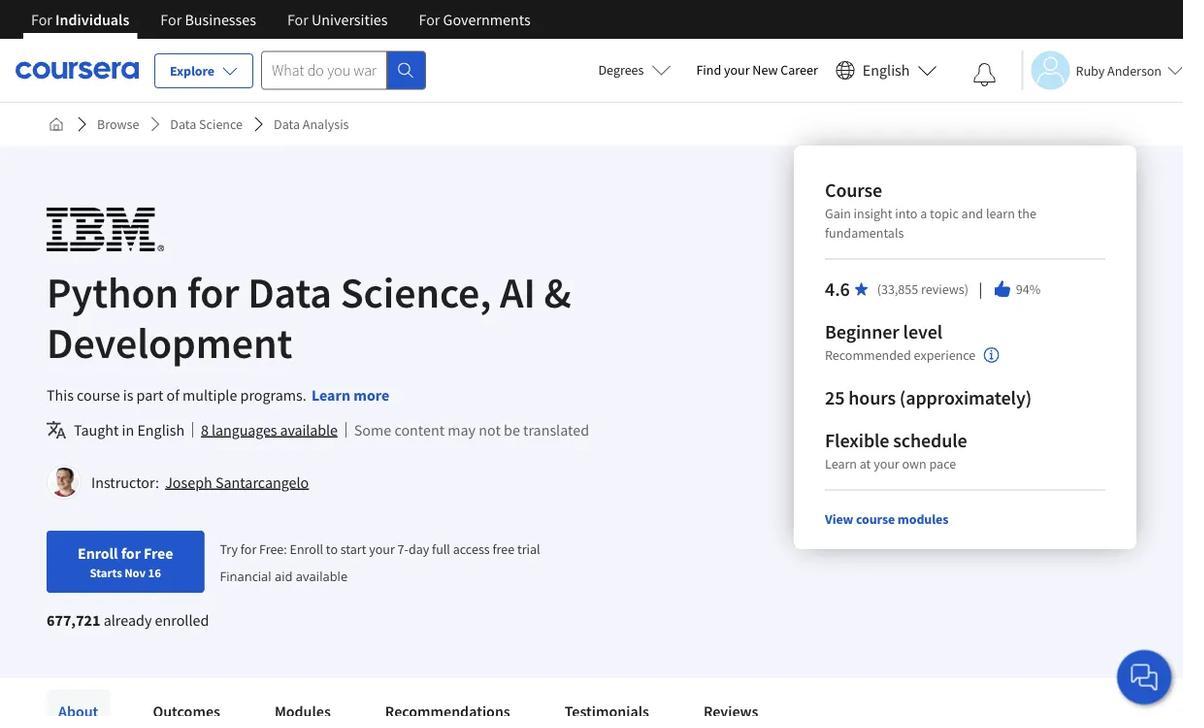 Task type: vqa. For each thing, say whether or not it's contained in the screenshot.
your in the Flexible schedule Learn at your own pace
yes



Task type: locate. For each thing, give the bounding box(es) containing it.
0 vertical spatial course
[[77, 385, 120, 405]]

programs.
[[240, 385, 306, 405]]

ruby anderson button
[[1022, 51, 1183, 90]]

for universities
[[287, 10, 388, 29]]

access
[[453, 540, 490, 558]]

chat with us image
[[1129, 662, 1160, 693]]

0 vertical spatial your
[[724, 61, 750, 79]]

recommended experience
[[825, 347, 976, 364]]

2 horizontal spatial your
[[874, 455, 900, 473]]

None search field
[[261, 51, 426, 90]]

individuals
[[55, 10, 129, 29]]

development
[[47, 315, 293, 369]]

enroll inside enroll for free starts nov 16
[[78, 544, 118, 563]]

0 horizontal spatial learn
[[312, 385, 351, 405]]

multiple
[[183, 385, 237, 405]]

for left individuals
[[31, 10, 52, 29]]

1 vertical spatial available
[[296, 567, 348, 585]]

starts
[[90, 565, 122, 581]]

fundamentals
[[825, 224, 904, 242]]

2 horizontal spatial for
[[241, 540, 257, 558]]

2 vertical spatial your
[[369, 540, 395, 558]]

learn inside flexible schedule learn at your own pace
[[825, 455, 857, 473]]

some
[[354, 420, 391, 440]]

not
[[479, 420, 501, 440]]

this
[[47, 385, 74, 405]]

data for data science
[[170, 116, 196, 133]]

for
[[31, 10, 52, 29], [160, 10, 182, 29], [287, 10, 309, 29], [419, 10, 440, 29]]

your right find
[[724, 61, 750, 79]]

677,721
[[47, 611, 100, 630]]

1 horizontal spatial for
[[187, 265, 239, 319]]

to
[[326, 540, 338, 558]]

the
[[1018, 205, 1037, 222]]

1 horizontal spatial learn
[[825, 455, 857, 473]]

financial aid available button
[[220, 567, 348, 585]]

0 horizontal spatial course
[[77, 385, 120, 405]]

english inside button
[[863, 61, 910, 80]]

for inside 'python for data science, ai & development'
[[187, 265, 239, 319]]

for left universities
[[287, 10, 309, 29]]

1 vertical spatial your
[[874, 455, 900, 473]]

1 vertical spatial course
[[856, 511, 895, 528]]

1 for from the left
[[31, 10, 52, 29]]

available inside try for free: enroll to start your 7-day full access free trial financial aid available
[[296, 567, 348, 585]]

for governments
[[419, 10, 531, 29]]

your left 7-
[[369, 540, 395, 558]]

for inside try for free: enroll to start your 7-day full access free trial financial aid available
[[241, 540, 257, 558]]

recommended
[[825, 347, 911, 364]]

learn left at
[[825, 455, 857, 473]]

4 for from the left
[[419, 10, 440, 29]]

full
[[432, 540, 450, 558]]

english right career
[[863, 61, 910, 80]]

may
[[448, 420, 476, 440]]

course left is at the left bottom of page
[[77, 385, 120, 405]]

some content may not be translated
[[354, 420, 589, 440]]

anderson
[[1108, 62, 1162, 79]]

ai
[[500, 265, 536, 319]]

try
[[220, 540, 238, 558]]

data
[[170, 116, 196, 133], [274, 116, 300, 133], [248, 265, 332, 319]]

trial
[[517, 540, 540, 558]]

0 vertical spatial available
[[280, 420, 338, 440]]

for for try
[[241, 540, 257, 558]]

more
[[354, 385, 390, 405]]

a
[[920, 205, 927, 222]]

beginner
[[825, 320, 900, 344]]

data analysis
[[274, 116, 349, 133]]

for for enroll
[[121, 544, 141, 563]]

1 horizontal spatial course
[[856, 511, 895, 528]]

enrolled
[[155, 611, 209, 630]]

for left businesses
[[160, 10, 182, 29]]

is
[[123, 385, 133, 405]]

1 horizontal spatial enroll
[[290, 540, 323, 558]]

joseph
[[165, 473, 212, 492]]

available down programs.
[[280, 420, 338, 440]]

available inside 8 languages available button
[[280, 420, 338, 440]]

learn
[[312, 385, 351, 405], [825, 455, 857, 473]]

course
[[77, 385, 120, 405], [856, 511, 895, 528]]

show notifications image
[[973, 63, 996, 86]]

view course modules link
[[825, 511, 949, 528]]

1 horizontal spatial english
[[863, 61, 910, 80]]

0 vertical spatial learn
[[312, 385, 351, 405]]

degrees
[[598, 61, 644, 79]]

enroll up the starts
[[78, 544, 118, 563]]

data for data analysis
[[274, 116, 300, 133]]

experience
[[914, 347, 976, 364]]

course right view
[[856, 511, 895, 528]]

english
[[863, 61, 910, 80], [137, 420, 185, 440]]

your right at
[[874, 455, 900, 473]]

1 horizontal spatial your
[[724, 61, 750, 79]]

data inside 'python for data science, ai & development'
[[248, 265, 332, 319]]

free
[[493, 540, 515, 558]]

(approximately)
[[900, 386, 1032, 410]]

course gain insight into a topic and learn the fundamentals
[[825, 178, 1037, 242]]

learn more button
[[312, 383, 390, 407]]

start
[[341, 540, 366, 558]]

enroll inside try for free: enroll to start your 7-day full access free trial financial aid available
[[290, 540, 323, 558]]

94%
[[1016, 281, 1041, 298]]

25 hours (approximately)
[[825, 386, 1032, 410]]

data analysis link
[[266, 107, 357, 142]]

languages
[[212, 420, 277, 440]]

english right in
[[137, 420, 185, 440]]

available down to
[[296, 567, 348, 585]]

0 vertical spatial english
[[863, 61, 910, 80]]

0 horizontal spatial enroll
[[78, 544, 118, 563]]

science,
[[340, 265, 492, 319]]

1 vertical spatial english
[[137, 420, 185, 440]]

insight
[[854, 205, 893, 222]]

learn left more
[[312, 385, 351, 405]]

day
[[409, 540, 429, 558]]

for inside enroll for free starts nov 16
[[121, 544, 141, 563]]

content
[[395, 420, 445, 440]]

3 for from the left
[[287, 10, 309, 29]]

for for python
[[187, 265, 239, 319]]

(33,855 reviews) |
[[877, 279, 985, 299]]

for for universities
[[287, 10, 309, 29]]

view course modules
[[825, 511, 949, 528]]

2 for from the left
[[160, 10, 182, 29]]

data science link
[[162, 107, 251, 142]]

0 horizontal spatial for
[[121, 544, 141, 563]]

english button
[[828, 39, 945, 102]]

enroll left to
[[290, 540, 323, 558]]

0 horizontal spatial your
[[369, 540, 395, 558]]

santarcangelo
[[215, 473, 309, 492]]

governments
[[443, 10, 531, 29]]

1 vertical spatial learn
[[825, 455, 857, 473]]

for left the governments
[[419, 10, 440, 29]]

career
[[781, 61, 818, 79]]

for
[[187, 265, 239, 319], [241, 540, 257, 558], [121, 544, 141, 563]]



Task type: describe. For each thing, give the bounding box(es) containing it.
ruby
[[1076, 62, 1105, 79]]

businesses
[[185, 10, 256, 29]]

What do you want to learn? text field
[[261, 51, 387, 90]]

degrees button
[[583, 49, 687, 91]]

new
[[753, 61, 778, 79]]

|
[[977, 279, 985, 299]]

topic
[[930, 205, 959, 222]]

8 languages available button
[[201, 418, 338, 442]]

into
[[895, 205, 918, 222]]

0 horizontal spatial english
[[137, 420, 185, 440]]

flexible
[[825, 429, 890, 453]]

for for governments
[[419, 10, 440, 29]]

pace
[[930, 455, 956, 473]]

your inside find your new career link
[[724, 61, 750, 79]]

joseph santarcangelo image
[[50, 468, 79, 497]]

gain
[[825, 205, 851, 222]]

universities
[[312, 10, 388, 29]]

modules
[[898, 511, 949, 528]]

for businesses
[[160, 10, 256, 29]]

analysis
[[303, 116, 349, 133]]

python
[[47, 265, 179, 319]]

677,721 already enrolled
[[47, 611, 209, 630]]

of
[[166, 385, 179, 405]]

browse
[[97, 116, 139, 133]]

ruby anderson
[[1076, 62, 1162, 79]]

reviews)
[[921, 281, 969, 298]]

for individuals
[[31, 10, 129, 29]]

flexible schedule learn at your own pace
[[825, 429, 967, 473]]

course for view
[[856, 511, 895, 528]]

level
[[903, 320, 943, 344]]

in
[[122, 420, 134, 440]]

learn
[[986, 205, 1015, 222]]

and
[[962, 205, 983, 222]]

8 languages available
[[201, 420, 338, 440]]

your inside flexible schedule learn at your own pace
[[874, 455, 900, 473]]

financial
[[220, 567, 271, 585]]

7-
[[398, 540, 409, 558]]

hours
[[849, 386, 896, 410]]

instructor: joseph santarcangelo
[[91, 473, 309, 492]]

banner navigation
[[16, 0, 546, 39]]

already
[[104, 611, 152, 630]]

your inside try for free: enroll to start your 7-day full access free trial financial aid available
[[369, 540, 395, 558]]

find
[[696, 61, 721, 79]]

part
[[137, 385, 163, 405]]

taught in english
[[74, 420, 185, 440]]

ibm image
[[47, 208, 164, 251]]

try for free: enroll to start your 7-day full access free trial financial aid available
[[220, 540, 540, 585]]

translated
[[523, 420, 589, 440]]

free:
[[259, 540, 287, 558]]

own
[[902, 455, 927, 473]]

browse link
[[89, 107, 147, 142]]

at
[[860, 455, 871, 473]]

taught
[[74, 420, 119, 440]]

for for individuals
[[31, 10, 52, 29]]

instructor:
[[91, 473, 159, 492]]

course for this
[[77, 385, 120, 405]]

schedule
[[893, 429, 967, 453]]

aid
[[275, 567, 293, 585]]

coursera image
[[16, 55, 139, 86]]

find your new career
[[696, 61, 818, 79]]

8
[[201, 420, 209, 440]]

information about difficulty level pre-requisites. image
[[984, 348, 999, 363]]

joseph santarcangelo link
[[165, 473, 309, 492]]

for for businesses
[[160, 10, 182, 29]]

this course is part of multiple programs. learn more
[[47, 385, 390, 405]]

be
[[504, 420, 520, 440]]

enroll for free starts nov 16
[[78, 544, 173, 581]]

find your new career link
[[687, 58, 828, 83]]

home image
[[49, 116, 64, 132]]

view
[[825, 511, 854, 528]]

explore
[[170, 62, 215, 80]]

beginner level
[[825, 320, 943, 344]]

4.6
[[825, 277, 850, 301]]

&
[[544, 265, 571, 319]]

data science
[[170, 116, 243, 133]]

python for data science, ai & development
[[47, 265, 571, 369]]



